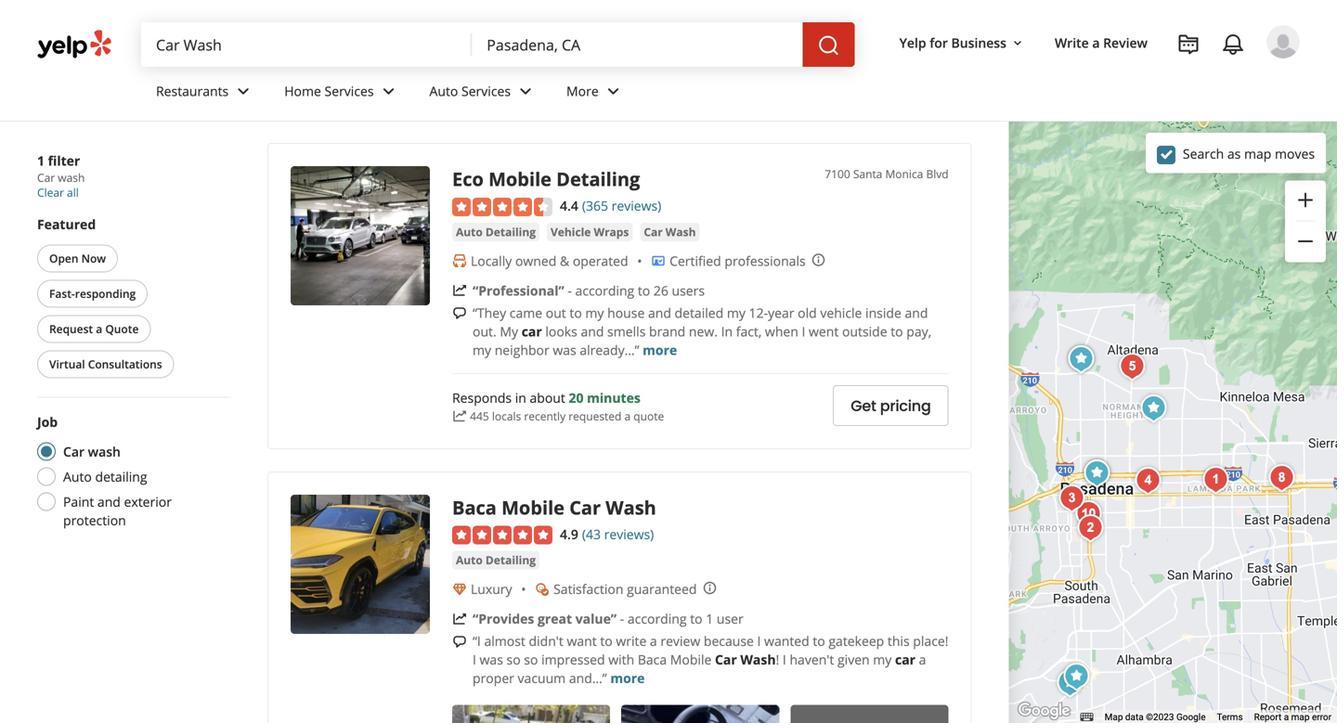 Task type: locate. For each thing, give the bounding box(es) containing it.
0 horizontal spatial services
[[325, 82, 374, 100]]

2 services from the left
[[462, 82, 511, 100]]

1 services from the left
[[325, 82, 374, 100]]

1 16 trending v2 image from the top
[[452, 409, 467, 424]]

virtual
[[49, 357, 85, 372]]

group
[[1285, 181, 1326, 262]]

1 vertical spatial auto detailing button
[[452, 551, 540, 570]]

option group
[[32, 413, 230, 530]]

0 horizontal spatial was
[[480, 651, 503, 669]]

user actions element
[[885, 23, 1326, 137]]

auto detailing link down 4.9 star rating image
[[452, 551, 540, 570]]

wash for car wash
[[666, 224, 696, 240]]

none field the address, neighborhood, city, state or zip
[[472, 22, 803, 67]]

24 chevron down v2 image
[[232, 80, 255, 103], [378, 80, 400, 103], [515, 80, 537, 103]]

1 24 chevron down v2 image from the left
[[232, 80, 255, 103]]

4.9 star rating image
[[452, 526, 553, 545]]

to up car wash ! i haven't given my car
[[813, 633, 825, 650]]

was down the looks
[[553, 341, 577, 359]]

1 horizontal spatial -
[[620, 610, 624, 628]]

in
[[515, 389, 526, 407]]

1 vertical spatial 16 trending v2 image
[[452, 612, 467, 627]]

map for moves
[[1245, 145, 1272, 162]]

home services link
[[270, 67, 415, 121]]

and up pay,
[[905, 304, 928, 322]]

0 horizontal spatial map
[[1245, 145, 1272, 162]]

0 vertical spatial according
[[575, 282, 635, 299]]

i down "i
[[473, 651, 476, 669]]

more link down brand
[[643, 341, 677, 359]]

"professional" - according to 26 users
[[473, 282, 705, 299]]

16 trending v2 image
[[452, 409, 467, 424], [452, 612, 467, 627]]

recently
[[524, 408, 566, 424]]

detailing
[[95, 468, 147, 486]]

4.4 star rating image
[[452, 198, 553, 216]]

2 vertical spatial wash
[[741, 651, 776, 669]]

1 horizontal spatial 1
[[706, 610, 714, 628]]

more down with
[[611, 670, 645, 687]]

according
[[575, 282, 635, 299], [628, 610, 687, 628]]

bob b. image
[[1267, 25, 1300, 59]]

services inside 'link'
[[325, 82, 374, 100]]

24 chevron down v2 image right home services
[[378, 80, 400, 103]]

1 horizontal spatial services
[[462, 82, 511, 100]]

a proper vacuum and…"
[[473, 651, 926, 687]]

to inside looks and smells brand new. in fact, when i went outside to pay, my neighbor was already…"
[[891, 323, 903, 340]]

(365 reviews) link
[[582, 195, 662, 215]]

detailing up (365
[[557, 166, 640, 192]]

None field
[[141, 22, 472, 67], [472, 22, 803, 67]]

doug wash auto detailing image
[[1114, 348, 1151, 385]]

24 chevron down v2 image inside auto services link
[[515, 80, 537, 103]]

1 vertical spatial wash
[[606, 495, 656, 521]]

0 vertical spatial 1
[[37, 152, 45, 170]]

2 auto detailing link from the top
[[452, 551, 540, 570]]

1 vertical spatial according
[[628, 610, 687, 628]]

almost
[[484, 633, 526, 650]]

certified
[[670, 252, 721, 270]]

see portfolio
[[852, 20, 930, 38]]

1 horizontal spatial was
[[553, 341, 577, 359]]

auto detailing link down "4.4 star rating" image
[[452, 223, 540, 241]]

map
[[1105, 712, 1123, 723]]

car up 16 certified professionals v2 'icon'
[[644, 224, 663, 240]]

24 chevron down v2 image for home services
[[378, 80, 400, 103]]

1 vertical spatial auto detailing
[[456, 553, 536, 568]]

looks and smells brand new. in fact, when i went outside to pay, my neighbor was already…"
[[473, 323, 932, 359]]

and…"
[[569, 670, 607, 687]]

filter
[[48, 152, 80, 170]]

2 auto detailing button from the top
[[452, 551, 540, 570]]

0 horizontal spatial -
[[568, 282, 572, 299]]

out.
[[473, 323, 497, 340]]

0 vertical spatial 16 trending v2 image
[[452, 409, 467, 424]]

1 vertical spatial baca
[[638, 651, 667, 669]]

reviews) for eco mobile detailing
[[612, 197, 662, 215]]

(43
[[582, 526, 601, 543]]

car down came
[[522, 323, 542, 340]]

"they
[[473, 304, 506, 322]]

mobile up "4.4 star rating" image
[[489, 166, 552, 192]]

car
[[522, 323, 542, 340], [895, 651, 916, 669]]

reviews) up wraps
[[612, 197, 662, 215]]

so
[[507, 651, 521, 669], [524, 651, 538, 669]]

to up review
[[690, 610, 703, 628]]

1 vertical spatial mobile
[[502, 495, 565, 521]]

2 so from the left
[[524, 651, 538, 669]]

reviews) right (43
[[604, 526, 654, 543]]

open now
[[49, 251, 106, 266]]

1 vertical spatial -
[[620, 610, 624, 628]]

car wash
[[644, 224, 696, 240]]

auto detailing button down 4.9 star rating image
[[452, 551, 540, 570]]

search
[[1183, 145, 1224, 162]]

a inside '"i almost didn't want to write a review because i wanted to gatekeep this place! i was so so impressed with baca mobile'
[[650, 633, 657, 650]]

map region
[[912, 0, 1337, 724]]

according down guaranteed at the bottom
[[628, 610, 687, 628]]

car down because
[[715, 651, 737, 669]]

vehicle wraps link
[[547, 223, 633, 241]]

1 left the user
[[706, 610, 714, 628]]

a
[[1093, 34, 1100, 52], [96, 321, 102, 337], [625, 408, 631, 424], [650, 633, 657, 650], [919, 651, 926, 669], [1284, 712, 1289, 723]]

baca down write
[[638, 651, 667, 669]]

0 horizontal spatial wash
[[606, 495, 656, 521]]

gatekeep
[[829, 633, 884, 650]]

24 chevron down v2 image right restaurants
[[232, 80, 255, 103]]

business categories element
[[141, 67, 1300, 121]]

fair oaks car wash image
[[1063, 341, 1100, 378], [1063, 341, 1100, 378]]

16 trending v2 image left '445'
[[452, 409, 467, 424]]

monica
[[886, 166, 924, 182]]

2 none field from the left
[[472, 22, 803, 67]]

1 horizontal spatial car
[[895, 651, 916, 669]]

1
[[37, 152, 45, 170], [706, 610, 714, 628]]

moves
[[1275, 145, 1315, 162]]

mobile up 4.9 star rating image
[[502, 495, 565, 521]]

car wash ! i haven't given my car
[[715, 651, 916, 669]]

pasadena hand wash image
[[1072, 510, 1109, 547]]

0 vertical spatial auto detailing button
[[452, 223, 540, 241]]

users
[[672, 282, 705, 299]]

home services
[[284, 82, 374, 100]]

auto detailing
[[63, 468, 147, 486]]

wash up (43 reviews) "link"
[[606, 495, 656, 521]]

vehicle
[[551, 224, 591, 240]]

smells
[[607, 323, 646, 340]]

16 locally owned v2 image
[[452, 254, 467, 269]]

open
[[49, 251, 78, 266]]

1 horizontal spatial 24 chevron down v2 image
[[378, 80, 400, 103]]

car inside 1 filter car wash clear all
[[37, 170, 55, 185]]

showroom auto detail image
[[1130, 463, 1167, 500]]

to left pay,
[[891, 323, 903, 340]]

i down old
[[802, 323, 806, 340]]

was inside '"i almost didn't want to write a review because i wanted to gatekeep this place! i was so so impressed with baca mobile'
[[480, 651, 503, 669]]

as
[[1228, 145, 1241, 162]]

none field up 24 chevron down v2 icon
[[472, 22, 803, 67]]

my up the in
[[727, 304, 746, 322]]

was up proper
[[480, 651, 503, 669]]

auto up the eco
[[430, 82, 458, 100]]

(365 reviews)
[[582, 197, 662, 215]]

my
[[586, 304, 604, 322], [727, 304, 746, 322], [473, 341, 491, 359], [873, 651, 892, 669]]

4.4 link
[[560, 195, 579, 215]]

map left error
[[1292, 712, 1310, 723]]

more link down with
[[611, 670, 645, 687]]

wash up auto detailing
[[88, 443, 121, 461]]

services right "home"
[[325, 82, 374, 100]]

car inside button
[[644, 224, 663, 240]]

baca inside '"i almost didn't want to write a review because i wanted to gatekeep this place! i was so so impressed with baca mobile'
[[638, 651, 667, 669]]

eco mobile detailing
[[452, 166, 640, 192]]

for
[[930, 34, 948, 52]]

1 vertical spatial more
[[611, 670, 645, 687]]

2 vertical spatial mobile
[[670, 651, 712, 669]]

auto detailing button for 2nd auto detailing link from the bottom of the page
[[452, 223, 540, 241]]

according down operated
[[575, 282, 635, 299]]

1 none field from the left
[[141, 22, 472, 67]]

with
[[609, 651, 635, 669]]

certified professionals
[[670, 252, 806, 270]]

car down filter
[[37, 170, 55, 185]]

0 horizontal spatial wash
[[58, 170, 85, 185]]

old
[[798, 304, 817, 322]]

auto inside option group
[[63, 468, 92, 486]]

mobile for car
[[502, 495, 565, 521]]

wash down wanted
[[741, 651, 776, 669]]

reviews) inside (365 reviews) "link"
[[612, 197, 662, 215]]

detailing
[[557, 166, 640, 192], [486, 224, 536, 240], [486, 553, 536, 568]]

1 horizontal spatial baca
[[638, 651, 667, 669]]

2 horizontal spatial 24 chevron down v2 image
[[515, 80, 537, 103]]

24 chevron down v2 image for auto services
[[515, 80, 537, 103]]

0 vertical spatial map
[[1245, 145, 1272, 162]]

auto detailing button down "4.4 star rating" image
[[452, 223, 540, 241]]

0 vertical spatial wash
[[666, 224, 696, 240]]

wash for car wash ! i haven't given my car
[[741, 651, 776, 669]]

0 vertical spatial car
[[522, 323, 542, 340]]

1 vertical spatial wash
[[88, 443, 121, 461]]

zoom out image
[[1295, 230, 1317, 253]]

mobile
[[489, 166, 552, 192], [502, 495, 565, 521], [670, 651, 712, 669]]

1 inside 1 filter car wash clear all
[[37, 152, 45, 170]]

16 chevron down v2 image
[[1010, 36, 1025, 51]]

- up write
[[620, 610, 624, 628]]

0 vertical spatial was
[[553, 341, 577, 359]]

1 horizontal spatial map
[[1292, 712, 1310, 723]]

0 vertical spatial reviews)
[[612, 197, 662, 215]]

1 left filter
[[37, 152, 45, 170]]

wash inside option group
[[88, 443, 121, 461]]

place!
[[913, 633, 949, 650]]

so up vacuum
[[524, 651, 538, 669]]

more link
[[643, 341, 677, 359], [611, 670, 645, 687]]

3 24 chevron down v2 image from the left
[[515, 80, 537, 103]]

1 horizontal spatial wash
[[666, 224, 696, 240]]

car up (43
[[570, 495, 601, 521]]

1 vertical spatial auto detailing link
[[452, 551, 540, 570]]

because
[[704, 633, 754, 650]]

map right as
[[1245, 145, 1272, 162]]

vehicle
[[820, 304, 862, 322]]

1 vertical spatial more link
[[611, 670, 645, 687]]

my down the out.
[[473, 341, 491, 359]]

this
[[888, 633, 910, 650]]

0 vertical spatial more link
[[643, 341, 677, 359]]

to right the out
[[570, 304, 582, 322]]

1 vertical spatial map
[[1292, 712, 1310, 723]]

clear all link
[[37, 185, 79, 200]]

info icon image
[[811, 253, 826, 268], [811, 253, 826, 268], [703, 581, 717, 596], [703, 581, 717, 596]]

user
[[717, 610, 744, 628]]

0 horizontal spatial so
[[507, 651, 521, 669]]

0 vertical spatial auto detailing
[[456, 224, 536, 240]]

24 chevron down v2 image inside restaurants link
[[232, 80, 255, 103]]

mobile down review
[[670, 651, 712, 669]]

locally owned & operated
[[471, 252, 628, 270]]

auto detailing down 4.9 star rating image
[[456, 553, 536, 568]]

auto detailing
[[456, 224, 536, 240], [456, 553, 536, 568]]

option group containing job
[[32, 413, 230, 530]]

none field up "home"
[[141, 22, 472, 67]]

445 locals recently requested a quote
[[470, 408, 664, 424]]

1 so from the left
[[507, 651, 521, 669]]

0 horizontal spatial 24 chevron down v2 image
[[232, 80, 255, 103]]

pay,
[[907, 323, 932, 340]]

fact,
[[736, 323, 762, 340]]

car up auto detailing
[[63, 443, 85, 461]]

wash up certified
[[666, 224, 696, 240]]

eco
[[452, 166, 484, 192]]

locals
[[492, 408, 521, 424]]

and up already…"
[[581, 323, 604, 340]]

1 auto detailing button from the top
[[452, 223, 540, 241]]

more down brand
[[643, 341, 677, 359]]

1 vertical spatial was
[[480, 651, 503, 669]]

google
[[1177, 712, 1206, 723]]

auto detailing button for second auto detailing link from the top
[[452, 551, 540, 570]]

and up brand
[[648, 304, 671, 322]]

data
[[1126, 712, 1144, 723]]

0 vertical spatial baca
[[452, 495, 497, 521]]

baca up 4.9 star rating image
[[452, 495, 497, 521]]

0 vertical spatial more
[[643, 341, 677, 359]]

and up protection
[[97, 493, 121, 511]]

None search field
[[141, 22, 855, 67]]

16 trending v2 image up 16 speech v2 icon
[[452, 612, 467, 627]]

1 horizontal spatial so
[[524, 651, 538, 669]]

i inside looks and smells brand new. in fact, when i went outside to pay, my neighbor was already…"
[[802, 323, 806, 340]]

and inside looks and smells brand new. in fact, when i went outside to pay, my neighbor was already…"
[[581, 323, 604, 340]]

report a map error
[[1254, 712, 1332, 723]]

1 auto detailing from the top
[[456, 224, 536, 240]]

more for the bottommost more link
[[611, 670, 645, 687]]

services up the eco
[[462, 82, 511, 100]]

auto detailing button
[[452, 223, 540, 241], [452, 551, 540, 570]]

so down almost
[[507, 651, 521, 669]]

arroyo-california car wash image
[[1070, 496, 1107, 533]]

0 vertical spatial mobile
[[489, 166, 552, 192]]

more for topmost more link
[[643, 341, 677, 359]]

2 24 chevron down v2 image from the left
[[378, 80, 400, 103]]

to left 26
[[638, 282, 650, 299]]

(43 reviews)
[[582, 526, 654, 543]]

car for car wash
[[63, 443, 85, 461]]

detailing down 4.9 star rating image
[[486, 553, 536, 568]]

car down this at the bottom of the page
[[895, 651, 916, 669]]

-
[[568, 282, 572, 299], [620, 610, 624, 628]]

was
[[553, 341, 577, 359], [480, 651, 503, 669]]

baca mobile car wash image
[[1079, 455, 1116, 492]]

2 horizontal spatial wash
[[741, 651, 776, 669]]

wash inside button
[[666, 224, 696, 240]]

24 chevron down v2 image inside home services 'link'
[[378, 80, 400, 103]]

car inside option group
[[63, 443, 85, 461]]

1 horizontal spatial wash
[[88, 443, 121, 461]]

auto detailing down "4.4 star rating" image
[[456, 224, 536, 240]]

wash down filter
[[58, 170, 85, 185]]

- down '&'
[[568, 282, 572, 299]]

4.9 link
[[560, 524, 579, 544]]

responds in about 20 minutes
[[452, 389, 641, 407]]

map
[[1245, 145, 1272, 162], [1292, 712, 1310, 723]]

auto detailing link
[[452, 223, 540, 241], [452, 551, 540, 570]]

0 vertical spatial auto detailing link
[[452, 223, 540, 241]]

1 vertical spatial reviews)
[[604, 526, 654, 543]]

0 horizontal spatial 1
[[37, 152, 45, 170]]

1 vertical spatial 1
[[706, 610, 714, 628]]

services for auto services
[[462, 82, 511, 100]]

reviews) inside (43 reviews) "link"
[[604, 526, 654, 543]]

auto
[[430, 82, 458, 100], [456, 224, 483, 240], [63, 468, 92, 486], [456, 553, 483, 568]]

detailing down "4.4 star rating" image
[[486, 224, 536, 240]]

24 chevron down v2 image right auto services
[[515, 80, 537, 103]]

0 vertical spatial wash
[[58, 170, 85, 185]]

second 2 none mobile auto detailing image
[[1135, 390, 1172, 427]]

24 chevron down v2 image
[[603, 80, 625, 103]]

auto up paint
[[63, 468, 92, 486]]

2 auto detailing from the top
[[456, 553, 536, 568]]

quote
[[634, 408, 664, 424]]

business
[[952, 34, 1007, 52]]

car wash link
[[640, 223, 700, 241]]



Task type: describe. For each thing, give the bounding box(es) containing it.
my
[[500, 323, 518, 340]]

paint
[[63, 493, 94, 511]]

quote
[[105, 321, 139, 337]]

baca mobile car wash image
[[1079, 455, 1116, 492]]

address, neighborhood, city, state or zip text field
[[472, 22, 803, 67]]

looks
[[546, 323, 578, 340]]

yelp for business button
[[892, 26, 1033, 59]]

auto inside business categories 'element'
[[430, 82, 458, 100]]

satisfaction
[[554, 581, 624, 598]]

google image
[[1014, 699, 1075, 724]]

1 vertical spatial car
[[895, 651, 916, 669]]

was inside looks and smells brand new. in fact, when i went outside to pay, my neighbor was already…"
[[553, 341, 577, 359]]

review
[[661, 633, 701, 650]]

featured
[[37, 215, 96, 233]]

terms
[[1217, 712, 1243, 723]]

zoom in image
[[1295, 189, 1317, 211]]

auto up 16 locally owned v2 image
[[456, 224, 483, 240]]

i left wanted
[[757, 633, 761, 650]]

search image
[[818, 34, 840, 57]]

to down "provides great value" - according to 1 user on the bottom
[[600, 633, 613, 650]]

clear
[[37, 185, 64, 200]]

1 auto detailing link from the top
[[452, 223, 540, 241]]

locally
[[471, 252, 512, 270]]

a inside button
[[96, 321, 102, 337]]

impressed
[[542, 651, 605, 669]]

yelp
[[900, 34, 927, 52]]

16 luxury v2 image
[[452, 582, 467, 597]]

already…"
[[580, 341, 640, 359]]

a inside a proper vacuum and…"
[[919, 651, 926, 669]]

0 vertical spatial -
[[568, 282, 572, 299]]

wash inside 1 filter car wash clear all
[[58, 170, 85, 185]]

terms link
[[1217, 712, 1243, 723]]

get pricing
[[851, 396, 931, 417]]

16 trending v2 image
[[452, 284, 467, 298]]

guaranteed
[[627, 581, 697, 598]]

projects image
[[1178, 33, 1200, 56]]

requested
[[569, 408, 622, 424]]

value"
[[576, 610, 617, 628]]

24 chevron down v2 image for restaurants
[[232, 80, 255, 103]]

(365
[[582, 197, 608, 215]]

my down "professional" - according to 26 users
[[586, 304, 604, 322]]

7100 santa monica blvd
[[825, 166, 949, 182]]

technic auto spa image
[[1052, 665, 1089, 702]]

professionals
[[725, 252, 806, 270]]

©2023
[[1146, 712, 1174, 723]]

wanted
[[764, 633, 810, 650]]

16 certified professionals v2 image
[[651, 254, 666, 269]]

neighbor
[[495, 341, 550, 359]]

my down this at the bottom of the page
[[873, 651, 892, 669]]

came
[[510, 304, 543, 322]]

pasadena car wash image
[[1054, 480, 1091, 517]]

0 horizontal spatial car
[[522, 323, 542, 340]]

baca mobile car wash
[[452, 495, 656, 521]]

4.4
[[560, 197, 579, 215]]

2 16 trending v2 image from the top
[[452, 612, 467, 627]]

fast5xpress car wash image
[[1198, 462, 1235, 499]]

get
[[851, 396, 877, 417]]

new.
[[689, 323, 718, 340]]

to inside "they came out to my house and detailed my 12-year old vehicle inside and out. my
[[570, 304, 582, 322]]

"provides great value" - according to 1 user
[[473, 610, 744, 628]]

16 speech v2 image
[[452, 306, 467, 321]]

about
[[530, 389, 566, 407]]

year
[[768, 304, 795, 322]]

now
[[81, 251, 106, 266]]

error
[[1312, 712, 1332, 723]]

"provides
[[473, 610, 534, 628]]

detailed
[[675, 304, 724, 322]]

get pricing button
[[833, 385, 949, 426]]

see portfolio link
[[833, 0, 949, 87]]

great
[[538, 610, 572, 628]]

santa
[[853, 166, 883, 182]]

featured group
[[33, 215, 230, 382]]

inside
[[866, 304, 902, 322]]

map for error
[[1292, 712, 1310, 723]]

and inside the paint and exterior protection
[[97, 493, 121, 511]]

request a quote
[[49, 321, 139, 337]]

0 horizontal spatial baca
[[452, 495, 497, 521]]

auto up 16 luxury v2 icon
[[456, 553, 483, 568]]

2 vertical spatial detailing
[[486, 553, 536, 568]]

outside
[[842, 323, 888, 340]]

a inside "element"
[[1093, 34, 1100, 52]]

16 satisfactions guaranteed v2 image
[[535, 582, 550, 597]]

reviews) for baca mobile car wash
[[604, 526, 654, 543]]

keyboard shortcuts image
[[1080, 713, 1094, 722]]

home
[[284, 82, 321, 100]]

fast-responding button
[[37, 280, 148, 308]]

in
[[721, 323, 733, 340]]

went
[[809, 323, 839, 340]]

haven't
[[790, 651, 834, 669]]

car for car wash
[[644, 224, 663, 240]]

notifications image
[[1222, 33, 1245, 56]]

want
[[567, 633, 597, 650]]

write a review
[[1055, 34, 1148, 52]]

satisfaction guaranteed
[[554, 581, 697, 598]]

responds
[[452, 389, 512, 407]]

virtual consultations
[[49, 357, 162, 372]]

4.9
[[560, 526, 579, 543]]

baca mobile car wash link
[[452, 495, 656, 521]]

car for car wash ! i haven't given my car
[[715, 651, 737, 669]]

wraps
[[594, 224, 629, 240]]

i right !
[[783, 651, 787, 669]]

given
[[838, 651, 870, 669]]

vacuum
[[518, 670, 566, 687]]

fast-responding
[[49, 286, 136, 301]]

write
[[616, 633, 647, 650]]

vehicle wraps button
[[547, 223, 633, 241]]

open now button
[[37, 245, 118, 273]]

"i
[[473, 633, 481, 650]]

virtual consultations button
[[37, 351, 174, 378]]

"they came out to my house and detailed my 12-year old vehicle inside and out. my
[[473, 304, 928, 340]]

0 vertical spatial detailing
[[557, 166, 640, 192]]

fiesta car wash image
[[1263, 460, 1301, 497]]

my inside looks and smells brand new. in fact, when i went outside to pay, my neighbor was already…"
[[473, 341, 491, 359]]

minutes
[[587, 389, 641, 407]]

more
[[567, 82, 599, 100]]

mobile for detailing
[[489, 166, 552, 192]]

1 vertical spatial detailing
[[486, 224, 536, 240]]

things to do, nail salons, plumbers text field
[[141, 22, 472, 67]]

didn't
[[529, 633, 564, 650]]

see
[[852, 20, 874, 38]]

mobile inside '"i almost didn't want to write a review because i wanted to gatekeep this place! i was so so impressed with baca mobile'
[[670, 651, 712, 669]]

hi-quality auto body image
[[1058, 659, 1095, 696]]

fast-
[[49, 286, 75, 301]]

luxury
[[471, 581, 512, 598]]

445
[[470, 408, 489, 424]]

16 speech v2 image
[[452, 635, 467, 650]]

"professional"
[[473, 282, 564, 299]]

none field things to do, nail salons, plumbers
[[141, 22, 472, 67]]

services for home services
[[325, 82, 374, 100]]



Task type: vqa. For each thing, say whether or not it's contained in the screenshot.
Google "image"
yes



